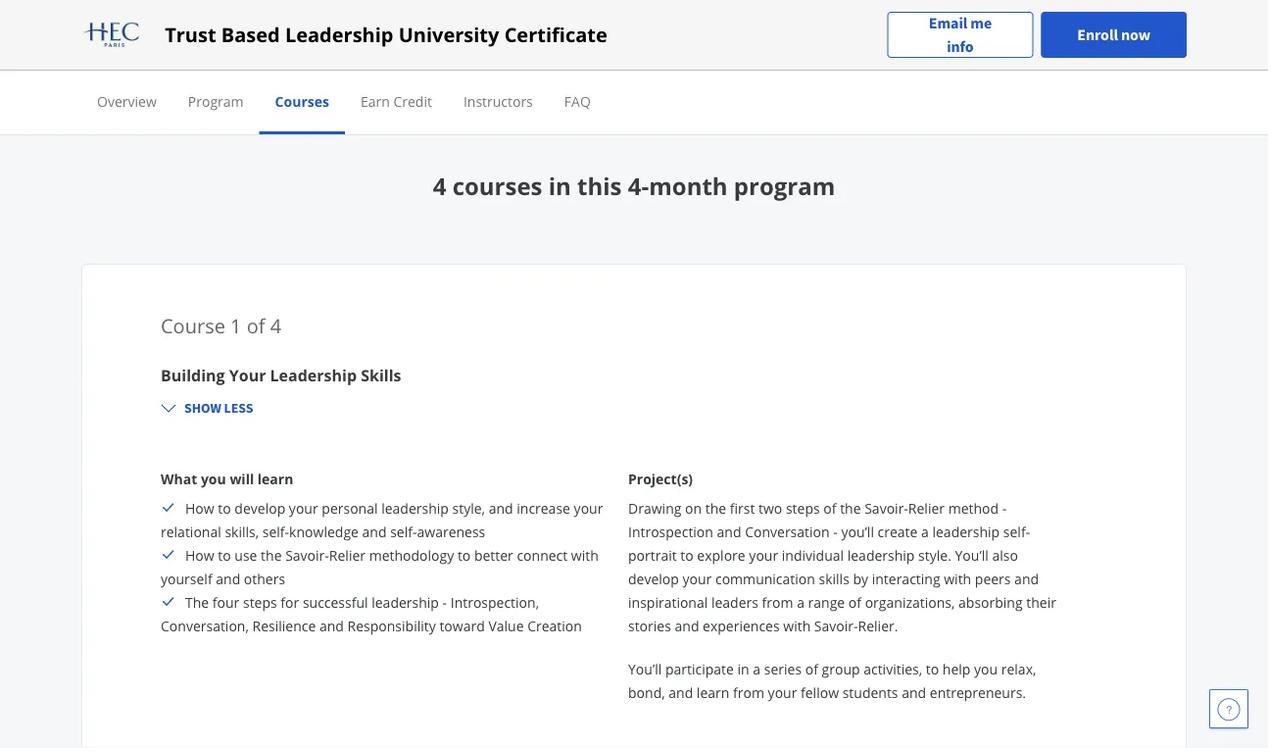 Task type: locate. For each thing, give the bounding box(es) containing it.
building
[[161, 365, 225, 386]]

your up knowledge on the left bottom of page
[[289, 499, 318, 518]]

a up style.
[[922, 523, 929, 541]]

1 horizontal spatial self-
[[390, 523, 417, 541]]

with down style.
[[944, 570, 972, 588]]

courses link
[[275, 92, 329, 110]]

1 self- from the left
[[263, 523, 289, 541]]

relier up create
[[909, 499, 945, 518]]

your right increase
[[574, 499, 603, 518]]

first
[[730, 499, 755, 518]]

and inside the four steps for successful leadership - introspection, conversation, resilience and responsibility toward value creation
[[320, 617, 344, 635]]

from down communication
[[762, 593, 794, 612]]

4 left 'courses'
[[433, 171, 447, 202]]

program
[[734, 171, 836, 202]]

0 horizontal spatial steps
[[243, 593, 277, 612]]

relier
[[909, 499, 945, 518], [329, 546, 366, 565]]

show
[[184, 400, 221, 417]]

how
[[185, 499, 214, 518], [185, 546, 214, 565]]

0 horizontal spatial you
[[201, 470, 226, 488]]

steps inside drawing on the first two steps of the savoir-relier method - introspection and conversation - you'll create a leadership self- portrait to explore your individual leadership style. you'll also develop your communication skills by interacting with peers and inspirational leaders from a range of organizations, absorbing their stories and experiences with savoir-relier.
[[786, 499, 820, 518]]

1 horizontal spatial in
[[738, 660, 750, 679]]

of up the fellow
[[806, 660, 819, 679]]

how for skills,
[[185, 499, 214, 518]]

group
[[157, 37, 196, 56], [822, 660, 861, 679]]

and up how to use the savoir-relier methodology to better connect with yourself and others
[[362, 523, 387, 541]]

steps up conversation
[[786, 499, 820, 518]]

2 horizontal spatial a
[[922, 523, 929, 541]]

1 vertical spatial how
[[185, 546, 214, 565]]

students
[[843, 683, 899, 702]]

and right style,
[[489, 499, 513, 518]]

info
[[947, 37, 974, 56]]

certificate
[[505, 21, 608, 48]]

0 horizontal spatial develop
[[235, 499, 286, 518]]

0 vertical spatial learn
[[258, 470, 294, 488]]

0 vertical spatial leadership
[[285, 21, 394, 48]]

with
[[572, 546, 599, 565], [944, 570, 972, 588], [784, 617, 811, 635]]

savoir- down range
[[815, 617, 859, 635]]

leadership
[[285, 21, 394, 48], [270, 365, 357, 386]]

develop inside "how to develop your personal leadership style, and increase your relational skills, self-knowledge and self-awareness"
[[235, 499, 286, 518]]

1 horizontal spatial learn
[[697, 683, 730, 702]]

a left series
[[753, 660, 761, 679]]

2 how from the top
[[185, 546, 214, 565]]

credit
[[394, 92, 432, 110]]

learn
[[258, 470, 294, 488], [697, 683, 730, 702]]

performance
[[436, 37, 520, 56]]

to down introspection
[[681, 546, 694, 565]]

(corel)
[[629, 76, 680, 95]]

and down inspirational
[[675, 617, 700, 635]]

creation
[[528, 617, 582, 635]]

1 vertical spatial you'll
[[629, 660, 662, 679]]

1 vertical spatial you
[[975, 660, 998, 679]]

2 self- from the left
[[390, 523, 417, 541]]

the
[[185, 593, 209, 612]]

you up entrepreneurs.
[[975, 660, 998, 679]]

self- up methodology
[[390, 523, 417, 541]]

how inside how to use the savoir-relier methodology to better connect with yourself and others
[[185, 546, 214, 565]]

1 vertical spatial from
[[733, 683, 765, 702]]

1 horizontal spatial steps
[[786, 499, 820, 518]]

-
[[1003, 499, 1007, 518], [834, 523, 838, 541], [443, 593, 447, 612]]

in for this
[[549, 171, 572, 202]]

self- right skills,
[[263, 523, 289, 541]]

you'll up peers
[[956, 546, 989, 565]]

2 vertical spatial a
[[753, 660, 761, 679]]

from
[[762, 593, 794, 612], [733, 683, 765, 702]]

1 horizontal spatial develop
[[629, 570, 679, 588]]

develop down portrait in the bottom of the page
[[629, 570, 679, 588]]

1 horizontal spatial relier
[[909, 499, 945, 518]]

- right method
[[1003, 499, 1007, 518]]

how up relational
[[185, 499, 214, 518]]

1 horizontal spatial you'll
[[956, 546, 989, 565]]

portrait
[[629, 546, 677, 565]]

building your leadership skills
[[161, 365, 402, 386]]

with down range
[[784, 617, 811, 635]]

0 horizontal spatial in
[[549, 171, 572, 202]]

of up conversation
[[824, 499, 837, 518]]

group up the fellow
[[822, 660, 861, 679]]

for
[[281, 593, 299, 612]]

how inside "how to develop your personal leadership style, and increase your relational skills, self-knowledge and self-awareness"
[[185, 499, 214, 518]]

university
[[399, 21, 500, 48]]

1 horizontal spatial you
[[975, 660, 998, 679]]

- up toward
[[443, 593, 447, 612]]

0 horizontal spatial savoir-
[[285, 546, 329, 565]]

leadership down method
[[933, 523, 1000, 541]]

sense
[[337, 76, 374, 95]]

self- up also
[[1004, 523, 1031, 541]]

a
[[922, 523, 929, 541], [797, 593, 805, 612], [753, 660, 761, 679]]

(codev)
[[523, 37, 576, 56]]

0 horizontal spatial a
[[753, 660, 761, 679]]

personal up knowledge on the left bottom of page
[[322, 499, 378, 518]]

1 vertical spatial savoir-
[[285, 546, 329, 565]]

and left boost
[[368, 37, 393, 56]]

1 vertical spatial 4
[[270, 312, 282, 339]]

in inside you'll participate in a series of group activities, to help you relax, bond, and learn from your fellow students and entrepreneurs.
[[738, 660, 750, 679]]

show less
[[184, 400, 253, 417]]

learn inside you'll participate in a series of group activities, to help you relax, bond, and learn from your fellow students and entrepreneurs.
[[697, 683, 730, 702]]

1 horizontal spatial personal
[[322, 499, 378, 518]]

a left range
[[797, 593, 805, 612]]

from inside you'll participate in a series of group activities, to help you relax, bond, and learn from your fellow students and entrepreneurs.
[[733, 683, 765, 702]]

with inside how to use the savoir-relier methodology to better connect with yourself and others
[[572, 546, 599, 565]]

you'll
[[842, 523, 875, 541]]

to left use
[[218, 546, 231, 565]]

leadership up responsibility
[[372, 593, 439, 612]]

0 horizontal spatial group
[[157, 37, 196, 56]]

you left "will"
[[201, 470, 226, 488]]

in left series
[[738, 660, 750, 679]]

1 vertical spatial leadership
[[270, 365, 357, 386]]

you'll up bond, on the bottom
[[629, 660, 662, 679]]

in left this
[[549, 171, 572, 202]]

4 right 1
[[270, 312, 282, 339]]

of down by
[[849, 593, 862, 612]]

0 horizontal spatial 4
[[270, 312, 282, 339]]

0 vertical spatial with
[[572, 546, 599, 565]]

to left help
[[926, 660, 940, 679]]

faq
[[565, 92, 591, 110]]

self-
[[263, 523, 289, 541], [390, 523, 417, 541], [1004, 523, 1031, 541]]

relax,
[[1002, 660, 1037, 679]]

1 vertical spatial develop
[[629, 570, 679, 588]]

boost
[[396, 37, 433, 56]]

you'll
[[956, 546, 989, 565], [629, 660, 662, 679]]

create
[[878, 523, 918, 541]]

0 vertical spatial how
[[185, 499, 214, 518]]

how to develop your personal leadership style, and increase your relational skills, self-knowledge and self-awareness
[[161, 499, 603, 541]]

1 vertical spatial in
[[738, 660, 750, 679]]

relational
[[161, 523, 221, 541]]

absorbing
[[959, 593, 1023, 612]]

1 vertical spatial steps
[[243, 593, 277, 612]]

the up you'll
[[840, 499, 861, 518]]

leaders
[[712, 593, 759, 612]]

four
[[213, 593, 240, 612]]

0 vertical spatial group
[[157, 37, 196, 56]]

1 vertical spatial group
[[822, 660, 861, 679]]

develop
[[235, 499, 286, 518], [629, 570, 679, 588]]

0 horizontal spatial self-
[[263, 523, 289, 541]]

earn
[[361, 92, 390, 110]]

less
[[224, 400, 253, 417]]

leadership right your
[[270, 365, 357, 386]]

entrepreneurs.
[[930, 683, 1027, 702]]

leadership inside the four steps for successful leadership - introspection, conversation, resilience and responsibility toward value creation
[[372, 593, 439, 612]]

and down successful
[[320, 617, 344, 635]]

savoir-
[[865, 499, 909, 518], [285, 546, 329, 565], [815, 617, 859, 635]]

bond,
[[629, 683, 665, 702]]

steps inside the four steps for successful leadership - introspection, conversation, resilience and responsibility toward value creation
[[243, 593, 277, 612]]

2 vertical spatial savoir-
[[815, 617, 859, 635]]

instructors link
[[464, 92, 533, 110]]

courses
[[453, 171, 543, 202]]

1 horizontal spatial group
[[822, 660, 861, 679]]

the up the 'others'
[[261, 546, 282, 565]]

your down explore at the bottom right of page
[[683, 570, 712, 588]]

relier inside how to use the savoir-relier methodology to better connect with yourself and others
[[329, 546, 366, 565]]

1 horizontal spatial 4
[[433, 171, 447, 202]]

0 vertical spatial relier
[[909, 499, 945, 518]]

to up skills,
[[218, 499, 231, 518]]

fellow
[[801, 683, 839, 702]]

1 how from the top
[[185, 499, 214, 518]]

leadership up sense
[[285, 21, 394, 48]]

1 horizontal spatial with
[[784, 617, 811, 635]]

0 horizontal spatial relier
[[329, 546, 366, 565]]

1 vertical spatial learn
[[697, 683, 730, 702]]

professional
[[255, 76, 334, 95]]

steps down the 'others'
[[243, 593, 277, 612]]

and up four
[[216, 570, 240, 588]]

knowledge
[[289, 523, 359, 541]]

0 vertical spatial from
[[762, 593, 794, 612]]

how down relational
[[185, 546, 214, 565]]

0 vertical spatial in
[[549, 171, 572, 202]]

learn down participate
[[697, 683, 730, 702]]

and up explore at the bottom right of page
[[717, 523, 742, 541]]

2 horizontal spatial with
[[944, 570, 972, 588]]

resilience
[[253, 617, 316, 635]]

from down series
[[733, 683, 765, 702]]

1 horizontal spatial -
[[834, 523, 838, 541]]

0 vertical spatial you'll
[[956, 546, 989, 565]]

help center image
[[1218, 697, 1241, 721]]

to inside you'll participate in a series of group activities, to help you relax, bond, and learn from your fellow students and entrepreneurs.
[[926, 660, 940, 679]]

0 vertical spatial steps
[[786, 499, 820, 518]]

3 self- from the left
[[1004, 523, 1031, 541]]

of right 1
[[247, 312, 265, 339]]

savoir- down knowledge on the left bottom of page
[[285, 546, 329, 565]]

others
[[244, 570, 285, 588]]

0 horizontal spatial you'll
[[629, 660, 662, 679]]

personal down sharing
[[167, 76, 223, 95]]

relier down knowledge on the left bottom of page
[[329, 546, 366, 565]]

interacting
[[872, 570, 941, 588]]

enhance
[[99, 37, 154, 56]]

sharing
[[199, 37, 247, 56]]

0 horizontal spatial the
[[261, 546, 282, 565]]

enhance group sharing to face challenges and boost performance (codev)
[[99, 37, 576, 56]]

1 horizontal spatial the
[[706, 499, 727, 518]]

- left you'll
[[834, 523, 838, 541]]

to left drive
[[451, 76, 464, 95]]

0 vertical spatial personal
[[167, 76, 223, 95]]

style,
[[453, 499, 485, 518]]

1 vertical spatial relier
[[329, 546, 366, 565]]

2 vertical spatial -
[[443, 593, 447, 612]]

1 vertical spatial personal
[[322, 499, 378, 518]]

0 vertical spatial -
[[1003, 499, 1007, 518]]

and down activities,
[[902, 683, 927, 702]]

1 horizontal spatial a
[[797, 593, 805, 612]]

the right on
[[706, 499, 727, 518]]

0 vertical spatial develop
[[235, 499, 286, 518]]

skills
[[361, 365, 402, 386]]

learn right "will"
[[258, 470, 294, 488]]

email me info
[[929, 13, 992, 56]]

two
[[759, 499, 783, 518]]

0 horizontal spatial with
[[572, 546, 599, 565]]

savoir- up create
[[865, 499, 909, 518]]

leadership down create
[[848, 546, 915, 565]]

0 vertical spatial savoir-
[[865, 499, 909, 518]]

participate
[[666, 660, 734, 679]]

you
[[201, 470, 226, 488], [975, 660, 998, 679]]

with right connect
[[572, 546, 599, 565]]

your down series
[[768, 683, 798, 702]]

in for a
[[738, 660, 750, 679]]

earn credit link
[[361, 92, 432, 110]]

0 horizontal spatial -
[[443, 593, 447, 612]]

savoir- inside how to use the savoir-relier methodology to better connect with yourself and others
[[285, 546, 329, 565]]

2 horizontal spatial self-
[[1004, 523, 1031, 541]]

group left sharing
[[157, 37, 196, 56]]

leadership up awareness
[[382, 499, 449, 518]]

the
[[706, 499, 727, 518], [840, 499, 861, 518], [261, 546, 282, 565]]

develop up skills,
[[235, 499, 286, 518]]



Task type: describe. For each thing, give the bounding box(es) containing it.
of right sense
[[378, 76, 391, 95]]

of inside you'll participate in a series of group activities, to help you relax, bond, and learn from your fellow students and entrepreneurs.
[[806, 660, 819, 679]]

group inside you'll participate in a series of group activities, to help you relax, bond, and learn from your fellow students and entrepreneurs.
[[822, 660, 861, 679]]

toward
[[440, 617, 485, 635]]

to inside drawing on the first two steps of the savoir-relier method - introspection and conversation - you'll create a leadership self- portrait to explore your individual leadership style. you'll also develop your communication skills by interacting with peers and inspirational leaders from a range of organizations, absorbing their stories and experiences with savoir-relier.
[[681, 546, 694, 565]]

0 horizontal spatial learn
[[258, 470, 294, 488]]

and down sharing
[[227, 76, 251, 95]]

program
[[188, 92, 244, 110]]

use
[[235, 546, 257, 565]]

challenges
[[297, 37, 365, 56]]

a inside you'll participate in a series of group activities, to help you relax, bond, and learn from your fellow students and entrepreneurs.
[[753, 660, 761, 679]]

yourself
[[161, 570, 212, 588]]

growth
[[580, 76, 626, 95]]

conversation
[[745, 523, 830, 541]]

4 courses in this 4-month program
[[433, 171, 836, 202]]

enroll now
[[1078, 25, 1151, 45]]

- inside the four steps for successful leadership - introspection, conversation, resilience and responsibility toward value creation
[[443, 593, 447, 612]]

to inside "how to develop your personal leadership style, and increase your relational skills, self-knowledge and self-awareness"
[[218, 499, 231, 518]]

self- inside drawing on the first two steps of the savoir-relier method - introspection and conversation - you'll create a leadership self- portrait to explore your individual leadership style. you'll also develop your communication skills by interacting with peers and inspirational leaders from a range of organizations, absorbing their stories and experiences with savoir-relier.
[[1004, 523, 1031, 541]]

0 vertical spatial 4
[[433, 171, 447, 202]]

you'll inside drawing on the first two steps of the savoir-relier method - introspection and conversation - you'll create a leadership self- portrait to explore your individual leadership style. you'll also develop your communication skills by interacting with peers and inspirational leaders from a range of organizations, absorbing their stories and experiences with savoir-relier.
[[956, 546, 989, 565]]

and down participate
[[669, 683, 693, 702]]

faq link
[[565, 92, 591, 110]]

sustainable
[[504, 76, 577, 95]]

courses
[[275, 92, 329, 110]]

increase
[[517, 499, 571, 518]]

relier.
[[859, 617, 899, 635]]

value
[[489, 617, 524, 635]]

4-
[[628, 171, 649, 202]]

connect
[[517, 546, 568, 565]]

leadership for your
[[270, 365, 357, 386]]

the inside how to use the savoir-relier methodology to better connect with yourself and others
[[261, 546, 282, 565]]

0 horizontal spatial personal
[[167, 76, 223, 95]]

email me info button
[[888, 11, 1034, 58]]

1 vertical spatial -
[[834, 523, 838, 541]]

personal inside "how to develop your personal leadership style, and increase your relational skills, self-knowledge and self-awareness"
[[322, 499, 378, 518]]

individual
[[782, 546, 844, 565]]

course
[[161, 312, 225, 339]]

based
[[221, 21, 280, 48]]

2 vertical spatial with
[[784, 617, 811, 635]]

this
[[578, 171, 622, 202]]

me
[[971, 13, 992, 33]]

style.
[[919, 546, 952, 565]]

enroll now button
[[1042, 12, 1187, 58]]

and inside how to use the savoir-relier methodology to better connect with yourself and others
[[216, 570, 240, 588]]

project(s)
[[629, 470, 693, 488]]

conversation,
[[161, 617, 249, 635]]

face
[[267, 37, 294, 56]]

relier inside drawing on the first two steps of the savoir-relier method - introspection and conversation - you'll create a leadership self- portrait to explore your individual leadership style. you'll also develop your communication skills by interacting with peers and inspirational leaders from a range of organizations, absorbing their stories and experiences with savoir-relier.
[[909, 499, 945, 518]]

experiences
[[703, 617, 780, 635]]

you inside you'll participate in a series of group activities, to help you relax, bond, and learn from your fellow students and entrepreneurs.
[[975, 660, 998, 679]]

introspection
[[629, 523, 714, 541]]

to left face
[[250, 37, 264, 56]]

month
[[649, 171, 728, 202]]

certificate menu element
[[81, 71, 1187, 134]]

to down awareness
[[458, 546, 471, 565]]

trust based leadership university certificate
[[165, 21, 608, 48]]

drawing
[[629, 499, 682, 518]]

drive
[[468, 76, 500, 95]]

stories
[[629, 617, 672, 635]]

series
[[765, 660, 802, 679]]

2 horizontal spatial -
[[1003, 499, 1007, 518]]

instructors
[[464, 92, 533, 110]]

1 vertical spatial a
[[797, 593, 805, 612]]

what you will learn
[[161, 470, 294, 488]]

you'll participate in a series of group activities, to help you relax, bond, and learn from your fellow students and entrepreneurs.
[[629, 660, 1037, 702]]

overview link
[[97, 92, 157, 110]]

2 horizontal spatial the
[[840, 499, 861, 518]]

methodology
[[369, 546, 454, 565]]

course 1 of 4
[[161, 312, 282, 339]]

now
[[1122, 25, 1151, 45]]

how to use the savoir-relier methodology to better connect with yourself and others
[[161, 546, 599, 588]]

inspirational
[[629, 593, 708, 612]]

better
[[475, 546, 514, 565]]

0 vertical spatial you
[[201, 470, 226, 488]]

0 vertical spatial a
[[922, 523, 929, 541]]

how for yourself
[[185, 546, 214, 565]]

the four steps for successful leadership - introspection, conversation, resilience and responsibility toward value creation
[[161, 593, 582, 635]]

program link
[[188, 92, 244, 110]]

skills
[[819, 570, 850, 588]]

your right align
[[134, 76, 163, 95]]

will
[[230, 470, 254, 488]]

hec paris image
[[81, 19, 141, 50]]

email
[[929, 13, 968, 33]]

develop inside drawing on the first two steps of the savoir-relier method - introspection and conversation - you'll create a leadership self- portrait to explore your individual leadership style. you'll also develop your communication skills by interacting with peers and inspirational leaders from a range of organizations, absorbing their stories and experiences with savoir-relier.
[[629, 570, 679, 588]]

by
[[854, 570, 869, 588]]

leadership inside "how to develop your personal leadership style, and increase your relational skills, self-knowledge and self-awareness"
[[382, 499, 449, 518]]

introspection,
[[451, 593, 539, 612]]

from inside drawing on the first two steps of the savoir-relier method - introspection and conversation - you'll create a leadership self- portrait to explore your individual leadership style. you'll also develop your communication skills by interacting with peers and inspirational leaders from a range of organizations, absorbing their stories and experiences with savoir-relier.
[[762, 593, 794, 612]]

your inside you'll participate in a series of group activities, to help you relax, bond, and learn from your fellow students and entrepreneurs.
[[768, 683, 798, 702]]

help
[[943, 660, 971, 679]]

2 horizontal spatial savoir-
[[865, 499, 909, 518]]

overview
[[97, 92, 157, 110]]

your
[[229, 365, 266, 386]]

your up communication
[[749, 546, 779, 565]]

peers
[[975, 570, 1011, 588]]

and up their
[[1015, 570, 1039, 588]]

responsibility
[[348, 617, 436, 635]]

skills,
[[225, 523, 259, 541]]

leadership for based
[[285, 21, 394, 48]]

enroll
[[1078, 25, 1119, 45]]

show less button
[[153, 391, 261, 426]]

drawing on the first two steps of the savoir-relier method - introspection and conversation - you'll create a leadership self- portrait to explore your individual leadership style. you'll also develop your communication skills by interacting with peers and inspirational leaders from a range of organizations, absorbing their stories and experiences with savoir-relier.
[[629, 499, 1057, 635]]

1 horizontal spatial savoir-
[[815, 617, 859, 635]]

successful
[[303, 593, 368, 612]]

organizations,
[[866, 593, 955, 612]]

also
[[993, 546, 1019, 565]]

explore
[[698, 546, 746, 565]]

you'll inside you'll participate in a series of group activities, to help you relax, bond, and learn from your fellow students and entrepreneurs.
[[629, 660, 662, 679]]

1 vertical spatial with
[[944, 570, 972, 588]]

trust
[[165, 21, 216, 48]]



Task type: vqa. For each thing, say whether or not it's contained in the screenshot.
Trust Based Leadership University Certificate
yes



